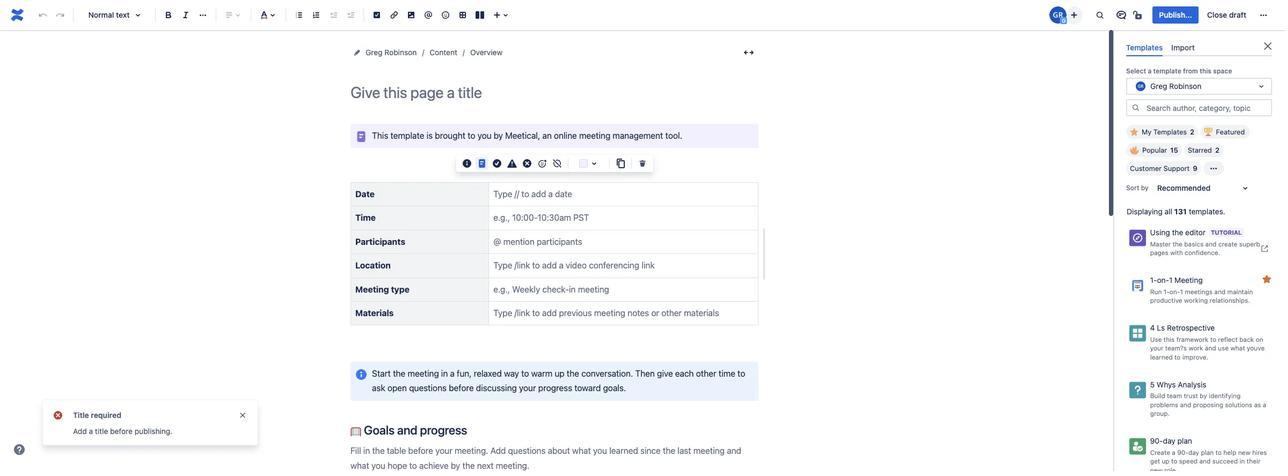 Task type: locate. For each thing, give the bounding box(es) containing it.
by inside main content area, start typing to enter text. text field
[[494, 131, 503, 141]]

tab list containing templates
[[1122, 39, 1277, 56]]

to left reflect
[[1210, 336, 1217, 344]]

template left is
[[391, 131, 424, 141]]

overview link
[[470, 46, 503, 59]]

meeting up meetings
[[1175, 276, 1203, 285]]

progress inside the 'start the meeting in a fun, relaxed way to warm up the conversation. then give each other time to ask open questions before discussing your progress toward goals.'
[[538, 384, 572, 394]]

greg robinson down the select a template from this space
[[1151, 81, 1202, 91]]

templates
[[1126, 43, 1163, 52], [1154, 128, 1187, 136]]

time
[[719, 369, 735, 379]]

meeting up background color 'icon'
[[579, 131, 611, 141]]

day up create
[[1163, 437, 1176, 446]]

1 horizontal spatial 90-
[[1177, 449, 1189, 457]]

day
[[1163, 437, 1176, 446], [1189, 449, 1199, 457]]

error image
[[52, 410, 64, 423]]

meeting inside the 'start the meeting in a fun, relaxed way to warm up the conversation. then give each other time to ask open questions before discussing your progress toward goals.'
[[408, 369, 439, 379]]

0 vertical spatial greg
[[366, 48, 383, 57]]

0 vertical spatial 2
[[1190, 128, 1195, 136]]

start
[[372, 369, 391, 379]]

0 horizontal spatial 2
[[1190, 128, 1195, 136]]

:goal: image
[[351, 427, 361, 437]]

0 vertical spatial up
[[555, 369, 565, 379]]

1 horizontal spatial 2
[[1215, 146, 1220, 155]]

1 horizontal spatial by
[[1141, 184, 1149, 192]]

1 vertical spatial your
[[519, 384, 536, 394]]

1 horizontal spatial plan
[[1201, 449, 1214, 457]]

1 horizontal spatial new
[[1238, 449, 1251, 457]]

before right the title
[[110, 427, 133, 436]]

a right as
[[1263, 401, 1267, 410]]

the up with
[[1173, 240, 1183, 248]]

1 vertical spatial in
[[1240, 458, 1245, 466]]

as
[[1254, 401, 1261, 410]]

0 vertical spatial robinson
[[385, 48, 417, 57]]

1 horizontal spatial template
[[1153, 67, 1182, 75]]

0 horizontal spatial 90-
[[1150, 437, 1163, 446]]

close draft
[[1207, 10, 1247, 19]]

back
[[1240, 336, 1254, 344]]

robinson
[[385, 48, 417, 57], [1169, 81, 1202, 91]]

robinson down from
[[1169, 81, 1202, 91]]

location
[[355, 261, 391, 271]]

1-on-1 meeting run 1-on-1 meetings and maintain productive working relationships.
[[1150, 276, 1253, 305]]

solutions
[[1225, 401, 1253, 410]]

0 vertical spatial plan
[[1178, 437, 1192, 446]]

in inside 90-day plan create a 90-day plan to help new hires get up to speed and succeed in their new role.
[[1240, 458, 1245, 466]]

0 horizontal spatial meeting
[[408, 369, 439, 379]]

bold ⌘b image
[[162, 9, 175, 21]]

start the meeting in a fun, relaxed way to warm up the conversation. then give each other time to ask open questions before discussing your progress toward goals.
[[372, 369, 748, 394]]

1 horizontal spatial your
[[1150, 345, 1164, 353]]

your
[[1150, 345, 1164, 353], [519, 384, 536, 394]]

0 horizontal spatial meeting
[[355, 285, 389, 294]]

by for analysis
[[1200, 393, 1207, 401]]

mention image
[[422, 9, 435, 21]]

tool.
[[665, 131, 682, 141]]

more categories image
[[1207, 162, 1220, 175]]

to left you
[[468, 131, 475, 141]]

learned
[[1150, 354, 1173, 362]]

other
[[696, 369, 716, 379]]

before
[[449, 384, 474, 394], [110, 427, 133, 436]]

day up speed
[[1189, 449, 1199, 457]]

your inside 4 ls retrospective use this framework to reflect back on your team?s work and use what youve learned to improve.
[[1150, 345, 1164, 353]]

on-
[[1157, 276, 1169, 285], [1170, 288, 1180, 296]]

and down trust
[[1180, 401, 1191, 410]]

ls
[[1157, 324, 1165, 333]]

copy image
[[614, 157, 627, 170]]

this
[[1200, 67, 1212, 75], [1164, 336, 1175, 344]]

normal text
[[88, 10, 130, 19]]

1 vertical spatial day
[[1189, 449, 1199, 457]]

a right select
[[1148, 67, 1152, 75]]

a left the title
[[89, 427, 93, 436]]

0 horizontal spatial 1-
[[1150, 276, 1157, 285]]

the right using
[[1172, 228, 1183, 237]]

and left use
[[1205, 345, 1216, 353]]

this up team?s
[[1164, 336, 1175, 344]]

1 horizontal spatial meeting
[[1175, 276, 1203, 285]]

new down get
[[1150, 467, 1163, 472]]

plan up speed
[[1178, 437, 1192, 446]]

add
[[73, 427, 87, 436]]

greg robinson image
[[1050, 6, 1067, 24]]

greg right move this page icon
[[366, 48, 383, 57]]

plan
[[1178, 437, 1192, 446], [1201, 449, 1214, 457]]

2 vertical spatial by
[[1200, 393, 1207, 401]]

undo ⌘z image
[[37, 9, 49, 21]]

0 vertical spatial progress
[[538, 384, 572, 394]]

0 vertical spatial 90-
[[1150, 437, 1163, 446]]

1 vertical spatial greg
[[1151, 81, 1167, 91]]

your inside the 'start the meeting in a fun, relaxed way to warm up the conversation. then give each other time to ask open questions before discussing your progress toward goals.'
[[519, 384, 536, 394]]

and inside 1-on-1 meeting run 1-on-1 meetings and maintain productive working relationships.
[[1215, 288, 1226, 296]]

normal text button
[[78, 3, 151, 27]]

by inside 5 whys analysis build team trust by identifying problems and proposing solutions as a group.
[[1200, 393, 1207, 401]]

0 vertical spatial by
[[494, 131, 503, 141]]

by
[[494, 131, 503, 141], [1141, 184, 1149, 192], [1200, 393, 1207, 401]]

and up the confidence.
[[1206, 240, 1217, 248]]

background color image
[[588, 157, 601, 170]]

by for is
[[494, 131, 503, 141]]

0 vertical spatial this
[[1200, 67, 1212, 75]]

1 horizontal spatial 1-
[[1164, 288, 1170, 296]]

0 vertical spatial greg robinson
[[366, 48, 417, 57]]

then
[[635, 369, 655, 379]]

your down use
[[1150, 345, 1164, 353]]

displaying all 131 templates.
[[1127, 207, 1226, 216]]

plan up succeed
[[1201, 449, 1214, 457]]

meetings
[[1185, 288, 1213, 296]]

ask
[[372, 384, 385, 394]]

support
[[1164, 164, 1190, 173]]

0 horizontal spatial before
[[110, 427, 133, 436]]

and right speed
[[1200, 458, 1211, 466]]

table image
[[456, 9, 469, 21]]

0 vertical spatial 1-
[[1150, 276, 1157, 285]]

0 vertical spatial templates
[[1126, 43, 1163, 52]]

time
[[355, 213, 376, 223]]

you
[[478, 131, 492, 141]]

type
[[391, 285, 410, 294]]

speed
[[1179, 458, 1198, 466]]

1 horizontal spatial this
[[1200, 67, 1212, 75]]

0 vertical spatial before
[[449, 384, 474, 394]]

meeting down location
[[355, 285, 389, 294]]

invite to edit image
[[1068, 8, 1081, 21]]

1 horizontal spatial meeting
[[579, 131, 611, 141]]

normal
[[88, 10, 114, 19]]

0 horizontal spatial new
[[1150, 467, 1163, 472]]

1 vertical spatial 1-
[[1164, 288, 1170, 296]]

to up succeed
[[1216, 449, 1222, 457]]

italic ⌘i image
[[179, 9, 192, 21]]

space
[[1213, 67, 1232, 75]]

in inside the 'start the meeting in a fun, relaxed way to warm up the conversation. then give each other time to ask open questions before discussing your progress toward goals.'
[[441, 369, 448, 379]]

a left fun,
[[450, 369, 455, 379]]

youve
[[1247, 345, 1265, 353]]

materials
[[355, 309, 394, 318]]

in left fun,
[[441, 369, 448, 379]]

0 horizontal spatial up
[[555, 369, 565, 379]]

up inside the 'start the meeting in a fun, relaxed way to warm up the conversation. then give each other time to ask open questions before discussing your progress toward goals.'
[[555, 369, 565, 379]]

draft
[[1229, 10, 1247, 19]]

recommended button
[[1151, 180, 1258, 197]]

sort by
[[1126, 184, 1149, 192]]

confidence.
[[1185, 249, 1220, 257]]

1 horizontal spatial greg
[[1151, 81, 1167, 91]]

90- up create
[[1150, 437, 1163, 446]]

0 horizontal spatial template
[[391, 131, 424, 141]]

template left from
[[1153, 67, 1182, 75]]

and inside 4 ls retrospective use this framework to reflect back on your team?s work and use what youve learned to improve.
[[1205, 345, 1216, 353]]

templates.
[[1189, 207, 1226, 216]]

0 vertical spatial your
[[1150, 345, 1164, 353]]

info image
[[461, 157, 474, 170]]

1 up productive
[[1169, 276, 1173, 285]]

using the editor tutorial
[[1150, 228, 1242, 237]]

an
[[542, 131, 552, 141]]

is
[[427, 131, 433, 141]]

0 vertical spatial in
[[441, 369, 448, 379]]

before down fun,
[[449, 384, 474, 394]]

greg down the select a template from this space
[[1151, 81, 1167, 91]]

1 horizontal spatial day
[[1189, 449, 1199, 457]]

1 vertical spatial greg robinson
[[1151, 81, 1202, 91]]

progress down warm
[[538, 384, 572, 394]]

templates up select
[[1126, 43, 1163, 52]]

recommended
[[1157, 184, 1211, 193]]

up up role.
[[1162, 458, 1170, 466]]

emoji image
[[439, 9, 452, 21]]

on- up productive
[[1170, 288, 1180, 296]]

meeting inside 1-on-1 meeting run 1-on-1 meetings and maintain productive working relationships.
[[1175, 276, 1203, 285]]

error image
[[521, 157, 534, 170]]

action item image
[[370, 9, 383, 21]]

brought
[[435, 131, 465, 141]]

greg robinson
[[366, 48, 417, 57], [1151, 81, 1202, 91]]

relaxed
[[474, 369, 502, 379]]

retrospective
[[1167, 324, 1215, 333]]

2 horizontal spatial by
[[1200, 393, 1207, 401]]

1 horizontal spatial greg robinson
[[1151, 81, 1202, 91]]

bullet list ⌘⇧8 image
[[293, 9, 305, 21]]

progress down the questions
[[420, 423, 467, 438]]

a
[[1148, 67, 1152, 75], [450, 369, 455, 379], [1263, 401, 1267, 410], [89, 427, 93, 436], [1172, 449, 1176, 457]]

1 vertical spatial this
[[1164, 336, 1175, 344]]

0 horizontal spatial this
[[1164, 336, 1175, 344]]

90-
[[1150, 437, 1163, 446], [1177, 449, 1189, 457]]

90- up speed
[[1177, 449, 1189, 457]]

run
[[1150, 288, 1162, 296]]

build
[[1150, 393, 1165, 401]]

meeting up the questions
[[408, 369, 439, 379]]

1 horizontal spatial progress
[[538, 384, 572, 394]]

to
[[468, 131, 475, 141], [1210, 336, 1217, 344], [1175, 354, 1181, 362], [521, 369, 529, 379], [738, 369, 745, 379], [1216, 449, 1222, 457], [1171, 458, 1178, 466]]

the inside "master the basics and create superb pages with confidence."
[[1173, 240, 1183, 248]]

1 vertical spatial 90-
[[1177, 449, 1189, 457]]

panel note image
[[355, 130, 368, 143]]

customer support 9
[[1130, 164, 1198, 173]]

1- up run
[[1150, 276, 1157, 285]]

this right from
[[1200, 67, 1212, 75]]

date
[[355, 189, 375, 199]]

to down team?s
[[1175, 354, 1181, 362]]

greg robinson right move this page icon
[[366, 48, 417, 57]]

link image
[[388, 9, 401, 21]]

my templates
[[1142, 128, 1187, 136]]

title
[[73, 411, 89, 420]]

using
[[1150, 228, 1170, 237]]

0 horizontal spatial day
[[1163, 437, 1176, 446]]

Main content area, start typing to enter text. text field
[[344, 124, 766, 472]]

by right sort
[[1141, 184, 1149, 192]]

tab list
[[1122, 39, 1277, 56]]

templates up 15
[[1154, 128, 1187, 136]]

the up the open
[[393, 369, 405, 379]]

add a title before publishing.
[[73, 427, 173, 436]]

by up the proposing on the right bottom
[[1200, 393, 1207, 401]]

0 vertical spatial 1
[[1169, 276, 1173, 285]]

1
[[1169, 276, 1173, 285], [1180, 288, 1183, 296]]

0 horizontal spatial by
[[494, 131, 503, 141]]

0 horizontal spatial your
[[519, 384, 536, 394]]

by right you
[[494, 131, 503, 141]]

Search author, category, topic field
[[1144, 100, 1271, 116]]

up right warm
[[555, 369, 565, 379]]

1 horizontal spatial in
[[1240, 458, 1245, 466]]

1 horizontal spatial up
[[1162, 458, 1170, 466]]

1 vertical spatial up
[[1162, 458, 1170, 466]]

comment icon image
[[1115, 9, 1128, 21]]

1 horizontal spatial before
[[449, 384, 474, 394]]

1 left meetings
[[1180, 288, 1183, 296]]

robinson down link "image"
[[385, 48, 417, 57]]

on- up run
[[1157, 276, 1169, 285]]

this inside 4 ls retrospective use this framework to reflect back on your team?s work and use what youve learned to improve.
[[1164, 336, 1175, 344]]

dismiss image
[[238, 412, 247, 420]]

0 horizontal spatial 1
[[1169, 276, 1173, 285]]

0 vertical spatial day
[[1163, 437, 1176, 446]]

template
[[1153, 67, 1182, 75], [391, 131, 424, 141]]

and up relationships.
[[1215, 288, 1226, 296]]

None text field
[[1134, 81, 1136, 92]]

1 horizontal spatial 1
[[1180, 288, 1183, 296]]

import
[[1172, 43, 1195, 52]]

management
[[613, 131, 663, 141]]

1- up productive
[[1164, 288, 1170, 296]]

1 vertical spatial robinson
[[1169, 81, 1202, 91]]

your down warm
[[519, 384, 536, 394]]

in
[[441, 369, 448, 379], [1240, 458, 1245, 466]]

2 right starred
[[1215, 146, 1220, 155]]

1 vertical spatial 1
[[1180, 288, 1183, 296]]

this
[[372, 131, 388, 141]]

greg
[[366, 48, 383, 57], [1151, 81, 1167, 91]]

goals
[[364, 423, 395, 438]]

and right goals
[[397, 423, 417, 438]]

a right create
[[1172, 449, 1176, 457]]

1 vertical spatial progress
[[420, 423, 467, 438]]

in left their on the bottom right of page
[[1240, 458, 1245, 466]]

1 vertical spatial template
[[391, 131, 424, 141]]

a inside 90-day plan create a 90-day plan to help new hires get up to speed and succeed in their new role.
[[1172, 449, 1176, 457]]

0 horizontal spatial in
[[441, 369, 448, 379]]

help
[[1224, 449, 1237, 457]]

new up their on the bottom right of page
[[1238, 449, 1251, 457]]

1-
[[1150, 276, 1157, 285], [1164, 288, 1170, 296]]

numbered list ⌘⇧7 image
[[310, 9, 323, 21]]

2 up starred
[[1190, 128, 1195, 136]]

to right time
[[738, 369, 745, 379]]

outdent ⇧tab image
[[327, 9, 340, 21]]

1 vertical spatial meeting
[[408, 369, 439, 379]]



Task type: describe. For each thing, give the bounding box(es) containing it.
add image, video, or file image
[[405, 9, 418, 21]]

title
[[95, 427, 108, 436]]

select a template from this space
[[1126, 67, 1232, 75]]

role.
[[1164, 467, 1178, 472]]

identifying
[[1209, 393, 1241, 401]]

:goal: image
[[351, 427, 361, 437]]

0 horizontal spatial robinson
[[385, 48, 417, 57]]

basics
[[1184, 240, 1204, 248]]

1 vertical spatial plan
[[1201, 449, 1214, 457]]

help image
[[13, 444, 26, 457]]

meetical,
[[505, 131, 540, 141]]

relationships.
[[1210, 297, 1250, 305]]

and inside 5 whys analysis build team trust by identifying problems and proposing solutions as a group.
[[1180, 401, 1191, 410]]

note image
[[476, 157, 489, 170]]

reflect
[[1218, 336, 1238, 344]]

a inside the 'start the meeting in a fun, relaxed way to warm up the conversation. then give each other time to ask open questions before discussing your progress toward goals.'
[[450, 369, 455, 379]]

redo ⌘⇧z image
[[54, 9, 67, 21]]

proposing
[[1193, 401, 1224, 410]]

unstar 1-on-1 meeting image
[[1261, 273, 1273, 286]]

and inside "master the basics and create superb pages with confidence."
[[1206, 240, 1217, 248]]

close templates and import image
[[1262, 40, 1275, 53]]

confluence image
[[9, 6, 26, 24]]

use
[[1150, 336, 1162, 344]]

meeting inside main content area, start typing to enter text. text field
[[355, 285, 389, 294]]

editor add emoji image
[[536, 157, 549, 170]]

discussing
[[476, 384, 517, 394]]

0 vertical spatial meeting
[[579, 131, 611, 141]]

15
[[1170, 146, 1178, 155]]

to up role.
[[1171, 458, 1178, 466]]

success image
[[491, 157, 504, 170]]

1 vertical spatial 2
[[1215, 146, 1220, 155]]

panel info image
[[355, 369, 368, 381]]

succeed
[[1213, 458, 1238, 466]]

up inside 90-day plan create a 90-day plan to help new hires get up to speed and succeed in their new role.
[[1162, 458, 1170, 466]]

the up toward
[[567, 369, 579, 379]]

publish...
[[1159, 10, 1192, 19]]

master
[[1150, 240, 1171, 248]]

give
[[657, 369, 673, 379]]

no restrictions image
[[1132, 9, 1145, 21]]

confluence image
[[9, 6, 26, 24]]

131
[[1175, 207, 1187, 216]]

close draft button
[[1201, 6, 1253, 24]]

work
[[1189, 345, 1203, 353]]

improve.
[[1183, 354, 1209, 362]]

0 vertical spatial new
[[1238, 449, 1251, 457]]

whys
[[1157, 380, 1176, 390]]

1 vertical spatial before
[[110, 427, 133, 436]]

conversation.
[[581, 369, 633, 379]]

meeting type
[[355, 285, 410, 294]]

content
[[430, 48, 457, 57]]

my
[[1142, 128, 1152, 136]]

productive
[[1150, 297, 1183, 305]]

template inside main content area, start typing to enter text. text field
[[391, 131, 424, 141]]

on
[[1256, 336, 1263, 344]]

this template is brought to you by meetical, an online meeting management tool.
[[372, 131, 682, 141]]

the for master
[[1173, 240, 1183, 248]]

editor
[[1186, 228, 1206, 237]]

use
[[1218, 345, 1229, 353]]

what
[[1231, 345, 1245, 353]]

online
[[554, 131, 577, 141]]

indent tab image
[[344, 9, 357, 21]]

from
[[1183, 67, 1198, 75]]

and inside 90-day plan create a 90-day plan to help new hires get up to speed and succeed in their new role.
[[1200, 458, 1211, 466]]

more formatting image
[[196, 9, 209, 21]]

each
[[675, 369, 694, 379]]

way
[[504, 369, 519, 379]]

more image
[[1257, 9, 1270, 21]]

a inside 5 whys analysis build team trust by identifying problems and proposing solutions as a group.
[[1263, 401, 1267, 410]]

featured button
[[1201, 125, 1250, 139]]

1 vertical spatial new
[[1150, 467, 1163, 472]]

1 vertical spatial on-
[[1170, 288, 1180, 296]]

warning image
[[506, 157, 519, 170]]

remove emoji image
[[551, 157, 564, 170]]

get
[[1150, 458, 1160, 466]]

fun,
[[457, 369, 472, 379]]

find and replace image
[[1094, 9, 1107, 21]]

text
[[116, 10, 130, 19]]

team
[[1167, 393, 1182, 401]]

goals and progress
[[361, 423, 467, 438]]

1 horizontal spatial robinson
[[1169, 81, 1202, 91]]

4 ls retrospective use this framework to reflect back on your team?s work and use what youve learned to improve.
[[1150, 324, 1265, 362]]

sort
[[1126, 184, 1140, 192]]

remove image
[[636, 157, 649, 170]]

before inside the 'start the meeting in a fun, relaxed way to warm up the conversation. then give each other time to ask open questions before discussing your progress toward goals.'
[[449, 384, 474, 394]]

make page full-width image
[[743, 46, 755, 59]]

warm
[[531, 369, 553, 379]]

working
[[1184, 297, 1208, 305]]

group.
[[1150, 410, 1170, 418]]

the for using
[[1172, 228, 1183, 237]]

problems
[[1150, 401, 1178, 410]]

featured
[[1216, 128, 1245, 136]]

90-day plan create a 90-day plan to help new hires get up to speed and succeed in their new role.
[[1150, 437, 1267, 472]]

toward
[[575, 384, 601, 394]]

hires
[[1253, 449, 1267, 457]]

analysis
[[1178, 380, 1207, 390]]

4
[[1150, 324, 1155, 333]]

1 vertical spatial templates
[[1154, 128, 1187, 136]]

0 horizontal spatial progress
[[420, 423, 467, 438]]

0 vertical spatial on-
[[1157, 276, 1169, 285]]

layouts image
[[474, 9, 486, 21]]

open image
[[1255, 80, 1268, 93]]

all
[[1165, 207, 1172, 216]]

trust
[[1184, 393, 1198, 401]]

0 horizontal spatial greg robinson
[[366, 48, 417, 57]]

move this page image
[[353, 48, 361, 57]]

publish... button
[[1153, 6, 1199, 24]]

overview
[[470, 48, 503, 57]]

search icon image
[[1132, 103, 1140, 112]]

select
[[1126, 67, 1146, 75]]

0 horizontal spatial greg
[[366, 48, 383, 57]]

questions
[[409, 384, 447, 394]]

the for start
[[393, 369, 405, 379]]

this for retrospective
[[1164, 336, 1175, 344]]

1 vertical spatial by
[[1141, 184, 1149, 192]]

templates inside tab list
[[1126, 43, 1163, 52]]

0 vertical spatial template
[[1153, 67, 1182, 75]]

5
[[1150, 380, 1155, 390]]

framework
[[1177, 336, 1209, 344]]

to right way
[[521, 369, 529, 379]]

open
[[388, 384, 407, 394]]

this for template
[[1200, 67, 1212, 75]]

pages
[[1150, 249, 1169, 257]]

0 horizontal spatial plan
[[1178, 437, 1192, 446]]

Give this page a title text field
[[351, 84, 759, 101]]

and inside main content area, start typing to enter text. text field
[[397, 423, 417, 438]]

maintain
[[1228, 288, 1253, 296]]

their
[[1247, 458, 1261, 466]]

superb
[[1239, 240, 1260, 248]]

publishing.
[[135, 427, 173, 436]]



Task type: vqa. For each thing, say whether or not it's contained in the screenshot.
Recommended 'dropdown button'
yes



